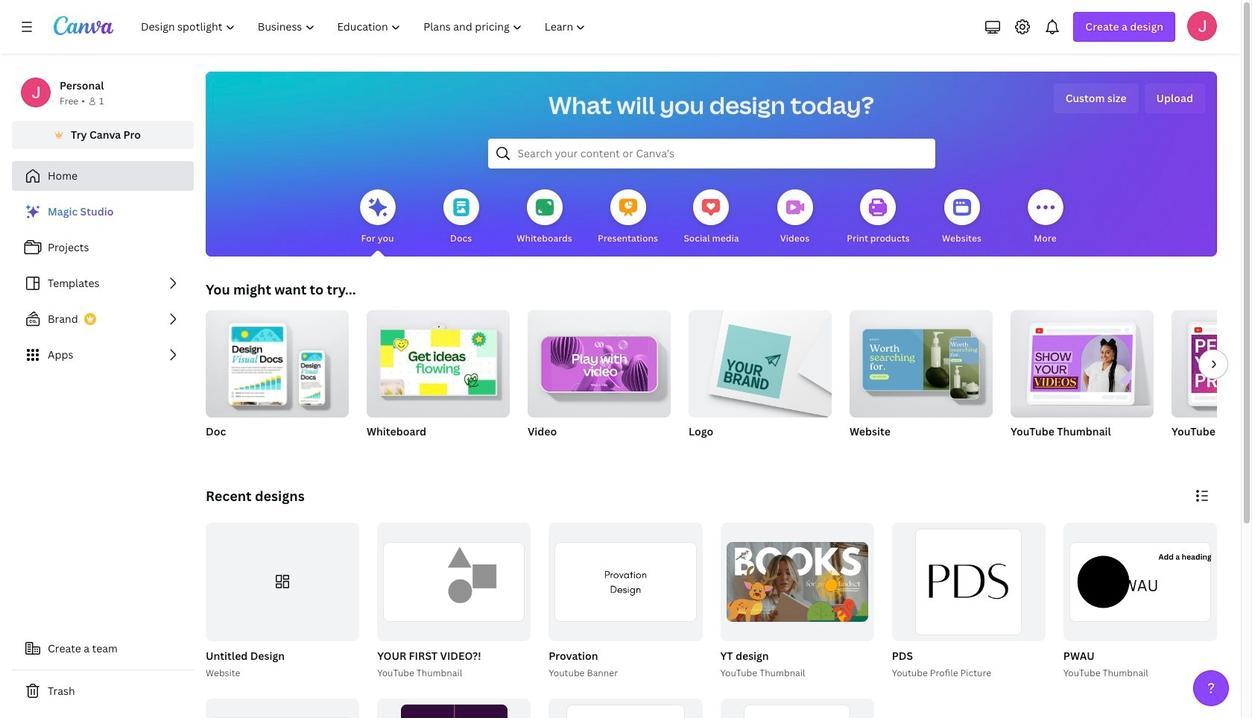 Task type: locate. For each thing, give the bounding box(es) containing it.
Search search field
[[518, 139, 906, 168]]

james peterson image
[[1188, 11, 1218, 41]]

group
[[528, 304, 671, 458], [528, 304, 671, 418], [689, 304, 832, 458], [689, 304, 832, 418], [850, 304, 993, 458], [850, 304, 993, 418], [1011, 304, 1154, 458], [1011, 304, 1154, 418], [206, 310, 349, 458], [367, 310, 510, 458], [1172, 310, 1253, 458], [1172, 310, 1253, 418], [203, 523, 360, 681], [206, 523, 360, 641], [375, 523, 531, 681], [377, 523, 531, 641], [546, 523, 703, 681], [549, 523, 703, 641], [718, 523, 875, 681], [721, 523, 875, 641], [889, 523, 1046, 681], [892, 523, 1046, 641], [1061, 523, 1218, 681], [1064, 523, 1218, 641], [377, 699, 531, 718], [549, 699, 703, 718], [721, 699, 875, 718]]

None search field
[[488, 139, 936, 169]]

top level navigation element
[[131, 12, 599, 42]]

list
[[12, 197, 194, 370]]



Task type: vqa. For each thing, say whether or not it's contained in the screenshot.
top level navigation element
yes



